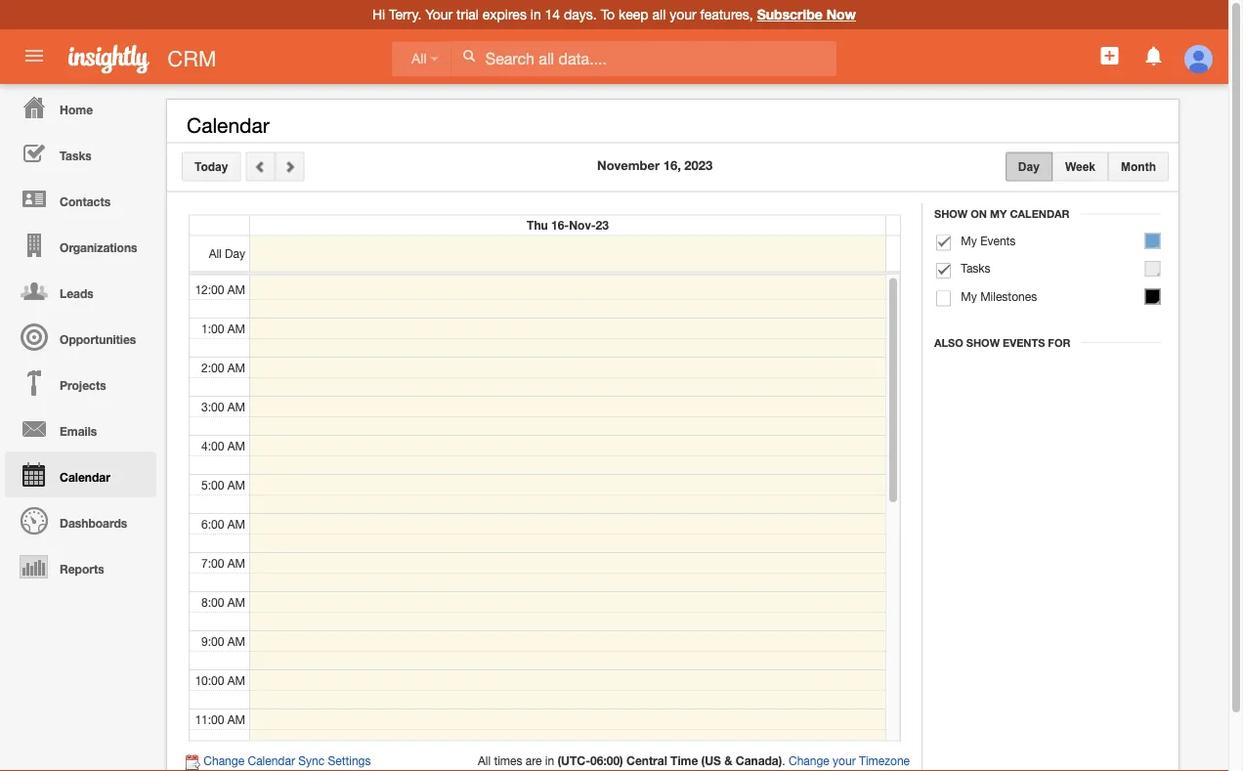 Task type: locate. For each thing, give the bounding box(es) containing it.
0 vertical spatial all
[[411, 51, 427, 66]]

1 vertical spatial show
[[966, 336, 1000, 349]]

week button
[[1052, 152, 1108, 181]]

am for 5:00 am
[[227, 477, 245, 491]]

2 vertical spatial my
[[961, 289, 977, 303]]

day left week
[[1018, 160, 1040, 173]]

1 vertical spatial in
[[545, 754, 554, 768]]

projects link
[[5, 360, 156, 406]]

contacts link
[[5, 176, 156, 222]]

am right 10:00
[[227, 673, 245, 687]]

1 horizontal spatial day
[[1018, 160, 1040, 173]]

11 am from the top
[[227, 673, 245, 687]]

1:00
[[201, 321, 224, 335]]

0 vertical spatial your
[[670, 6, 696, 22]]

0 vertical spatial in
[[530, 6, 541, 22]]

1 vertical spatial your
[[833, 754, 856, 768]]

my events
[[961, 234, 1016, 247]]

2 vertical spatial all
[[478, 754, 491, 768]]

0 vertical spatial day
[[1018, 160, 1040, 173]]

11:00 am
[[195, 712, 245, 726]]

0 horizontal spatial all
[[209, 247, 222, 260]]

day up 12:00 am
[[225, 247, 245, 260]]

canada)
[[736, 754, 782, 768]]

all up 12:00 am
[[209, 247, 222, 260]]

0 horizontal spatial tasks
[[60, 149, 92, 162]]

day
[[1018, 160, 1040, 173], [225, 247, 245, 260]]

am right 2:00
[[227, 360, 245, 374]]

5 am from the top
[[227, 438, 245, 452]]

tasks link
[[5, 130, 156, 176]]

change right .
[[789, 754, 829, 768]]

1 vertical spatial all
[[209, 247, 222, 260]]

all left times
[[478, 754, 491, 768]]

am right the '3:00' at left
[[227, 399, 245, 413]]

tasks down my events
[[961, 261, 991, 275]]

in left 14
[[530, 6, 541, 22]]

your right all
[[670, 6, 696, 22]]

in
[[530, 6, 541, 22], [545, 754, 554, 768]]

7:00
[[201, 556, 224, 569]]

days.
[[564, 6, 597, 22]]

am right '9:00'
[[227, 634, 245, 647]]

1 vertical spatial tasks
[[961, 261, 991, 275]]

my for my events
[[961, 234, 977, 247]]

am for 4:00 am
[[227, 438, 245, 452]]

8 am from the top
[[227, 556, 245, 569]]

7 am from the top
[[227, 516, 245, 530]]

am right 12:00 at the left of the page
[[227, 282, 245, 296]]

Search all data.... text field
[[451, 41, 836, 76]]

today button
[[182, 152, 241, 181]]

12 am from the top
[[227, 712, 245, 726]]

projects
[[60, 378, 106, 392]]

am
[[227, 282, 245, 296], [227, 321, 245, 335], [227, 360, 245, 374], [227, 399, 245, 413], [227, 438, 245, 452], [227, 477, 245, 491], [227, 516, 245, 530], [227, 556, 245, 569], [227, 595, 245, 608], [227, 634, 245, 647], [227, 673, 245, 687], [227, 712, 245, 726]]

2:00
[[201, 360, 224, 374]]

1 vertical spatial day
[[225, 247, 245, 260]]

navigation
[[0, 84, 156, 589]]

for
[[1048, 336, 1070, 349]]

1 horizontal spatial your
[[833, 754, 856, 768]]

your left timezone
[[833, 754, 856, 768]]

am for 12:00 am
[[227, 282, 245, 296]]

2 am from the top
[[227, 321, 245, 335]]

am for 2:00 am
[[227, 360, 245, 374]]

0 horizontal spatial change
[[204, 754, 244, 768]]

change calendar sync settings link
[[204, 754, 371, 768]]

also show events for
[[934, 336, 1070, 349]]

12:00 am
[[195, 282, 245, 296]]

my right on
[[990, 208, 1007, 220]]

am for 6:00 am
[[227, 516, 245, 530]]

reports
[[60, 562, 104, 576]]

my milestones
[[961, 289, 1037, 303]]

tasks
[[60, 149, 92, 162], [961, 261, 991, 275]]

am right '11:00'
[[227, 712, 245, 726]]

organizations
[[60, 240, 137, 254]]

calendar left sync
[[248, 754, 295, 768]]

all down terry.
[[411, 51, 427, 66]]

2 change from the left
[[789, 754, 829, 768]]

subscribe
[[757, 6, 823, 22]]

am for 11:00 am
[[227, 712, 245, 726]]

all
[[411, 51, 427, 66], [209, 247, 222, 260], [478, 754, 491, 768]]

change calendar sync settings
[[204, 754, 371, 768]]

show right also
[[966, 336, 1000, 349]]

am right 7:00
[[227, 556, 245, 569]]

on
[[971, 208, 987, 220]]

am right 4:00
[[227, 438, 245, 452]]

am right 8:00
[[227, 595, 245, 608]]

tasks up the contacts link
[[60, 149, 92, 162]]

2023
[[684, 158, 713, 173]]

my
[[990, 208, 1007, 220], [961, 234, 977, 247], [961, 289, 977, 303]]

1 horizontal spatial all
[[411, 51, 427, 66]]

navigation containing home
[[0, 84, 156, 589]]

(us
[[701, 754, 721, 768]]

0 horizontal spatial in
[[530, 6, 541, 22]]

6:00
[[201, 516, 224, 530]]

dashboards
[[60, 516, 127, 530]]

central
[[626, 754, 667, 768]]

4 am from the top
[[227, 399, 245, 413]]

6 am from the top
[[227, 477, 245, 491]]

times
[[494, 754, 522, 768]]

events down show on my calendar
[[980, 234, 1016, 247]]

notifications image
[[1142, 44, 1166, 67]]

now
[[826, 6, 856, 22]]

1 horizontal spatial change
[[789, 754, 829, 768]]

1 horizontal spatial tasks
[[961, 261, 991, 275]]

show left on
[[934, 208, 968, 220]]

6:00 am
[[201, 516, 245, 530]]

9 am from the top
[[227, 595, 245, 608]]

1 vertical spatial my
[[961, 234, 977, 247]]

9:00
[[201, 634, 224, 647]]

next image
[[283, 160, 297, 173]]

previous image
[[254, 160, 267, 173]]

My Milestones checkbox
[[936, 291, 951, 306]]

1:00 am
[[201, 321, 245, 335]]

3:00
[[201, 399, 224, 413]]

calendar up dashboards link
[[60, 470, 110, 484]]

in right 'are'
[[545, 754, 554, 768]]

day button
[[1005, 152, 1052, 181]]

my right "my events" 'option' on the top right of page
[[961, 234, 977, 247]]

9:00 am
[[201, 634, 245, 647]]

my right my milestones checkbox
[[961, 289, 977, 303]]

0 vertical spatial tasks
[[60, 149, 92, 162]]

am right 6:00
[[227, 516, 245, 530]]

3 am from the top
[[227, 360, 245, 374]]

10 am from the top
[[227, 634, 245, 647]]

sync
[[298, 754, 325, 768]]

10:00
[[195, 673, 224, 687]]

am right 5:00
[[227, 477, 245, 491]]

all times are in (utc-06:00) central time (us & canada) . change your timezone
[[478, 754, 910, 768]]

your
[[670, 6, 696, 22], [833, 754, 856, 768]]

am right 1:00
[[227, 321, 245, 335]]

features,
[[700, 6, 753, 22]]

0 horizontal spatial your
[[670, 6, 696, 22]]

calendar
[[187, 113, 270, 137], [1010, 208, 1070, 220], [60, 470, 110, 484], [248, 754, 295, 768]]

0 vertical spatial show
[[934, 208, 968, 220]]

1 am from the top
[[227, 282, 245, 296]]

events left for
[[1003, 336, 1045, 349]]

opportunities link
[[5, 314, 156, 360]]

change
[[204, 754, 244, 768], [789, 754, 829, 768]]

keep
[[619, 6, 649, 22]]

2 horizontal spatial all
[[478, 754, 491, 768]]

all for all times are in (utc-06:00) central time (us & canada) . change your timezone
[[478, 754, 491, 768]]

leads link
[[5, 268, 156, 314]]

show on my calendar
[[934, 208, 1070, 220]]

show
[[934, 208, 968, 220], [966, 336, 1000, 349]]

your
[[425, 6, 453, 22]]

change down 11:00 am
[[204, 754, 244, 768]]



Task type: vqa. For each thing, say whether or not it's contained in the screenshot.
5. Connect to your files and apps 'row' on the bottom of page
no



Task type: describe. For each thing, give the bounding box(es) containing it.
My Events checkbox
[[936, 235, 951, 251]]

am for 3:00 am
[[227, 399, 245, 413]]

trial
[[456, 6, 479, 22]]

november 16, 2023
[[597, 158, 713, 173]]

4:00
[[201, 438, 224, 452]]

thu
[[527, 218, 548, 232]]

terry.
[[389, 6, 421, 22]]

10:00 am
[[195, 673, 245, 687]]

06:00)
[[590, 754, 623, 768]]

4:00 am
[[201, 438, 245, 452]]

all link
[[392, 41, 451, 77]]

.
[[782, 754, 785, 768]]

am for 8:00 am
[[227, 595, 245, 608]]

calendar inside the calendar link
[[60, 470, 110, 484]]

am for 10:00 am
[[227, 673, 245, 687]]

23
[[596, 218, 609, 232]]

calendar link
[[5, 452, 156, 497]]

Tasks checkbox
[[936, 263, 951, 279]]

calendar down day button
[[1010, 208, 1070, 220]]

leads
[[60, 286, 94, 300]]

contacts
[[60, 194, 111, 208]]

milestones
[[980, 289, 1037, 303]]

thu 16-nov-23
[[527, 218, 609, 232]]

hi terry. your trial expires in 14 days. to keep all your features, subscribe now
[[372, 6, 856, 22]]

nov-
[[569, 218, 596, 232]]

change your timezone link
[[789, 754, 910, 768]]

crm
[[167, 46, 216, 71]]

all day
[[209, 247, 245, 260]]

week
[[1065, 160, 1096, 173]]

0 horizontal spatial day
[[225, 247, 245, 260]]

tasks inside tasks link
[[60, 149, 92, 162]]

1 change from the left
[[204, 754, 244, 768]]

to
[[601, 6, 615, 22]]

month
[[1121, 160, 1156, 173]]

0 vertical spatial my
[[990, 208, 1007, 220]]

5:00 am
[[201, 477, 245, 491]]

also
[[934, 336, 963, 349]]

am for 7:00 am
[[227, 556, 245, 569]]

16-
[[551, 218, 569, 232]]

today
[[194, 160, 228, 173]]

calendar up today
[[187, 113, 270, 137]]

7:00 am
[[201, 556, 245, 569]]

are
[[526, 754, 542, 768]]

white image
[[462, 49, 476, 63]]

am for 9:00 am
[[227, 634, 245, 647]]

all for all
[[411, 51, 427, 66]]

8:00
[[201, 595, 224, 608]]

1 horizontal spatial in
[[545, 754, 554, 768]]

(utc-
[[558, 754, 590, 768]]

&
[[724, 754, 732, 768]]

2:00 am
[[201, 360, 245, 374]]

all for all day
[[209, 247, 222, 260]]

all
[[652, 6, 666, 22]]

reports link
[[5, 543, 156, 589]]

day inside day button
[[1018, 160, 1040, 173]]

home
[[60, 103, 93, 116]]

november
[[597, 158, 660, 173]]

month button
[[1108, 152, 1169, 181]]

14
[[545, 6, 560, 22]]

time
[[671, 754, 698, 768]]

emails link
[[5, 406, 156, 452]]

my for my milestones
[[961, 289, 977, 303]]

5:00
[[201, 477, 224, 491]]

1 vertical spatial events
[[1003, 336, 1045, 349]]

11:00
[[195, 712, 224, 726]]

hi
[[372, 6, 385, 22]]

dashboards link
[[5, 497, 156, 543]]

am for 1:00 am
[[227, 321, 245, 335]]

home link
[[5, 84, 156, 130]]

expires
[[483, 6, 527, 22]]

settings
[[328, 754, 371, 768]]

opportunities
[[60, 332, 136, 346]]

timezone
[[859, 754, 910, 768]]

0 vertical spatial events
[[980, 234, 1016, 247]]

8:00 am
[[201, 595, 245, 608]]

16,
[[663, 158, 681, 173]]

organizations link
[[5, 222, 156, 268]]

12:00
[[195, 282, 224, 296]]

emails
[[60, 424, 97, 438]]

3:00 am
[[201, 399, 245, 413]]

subscribe now link
[[757, 6, 856, 22]]



